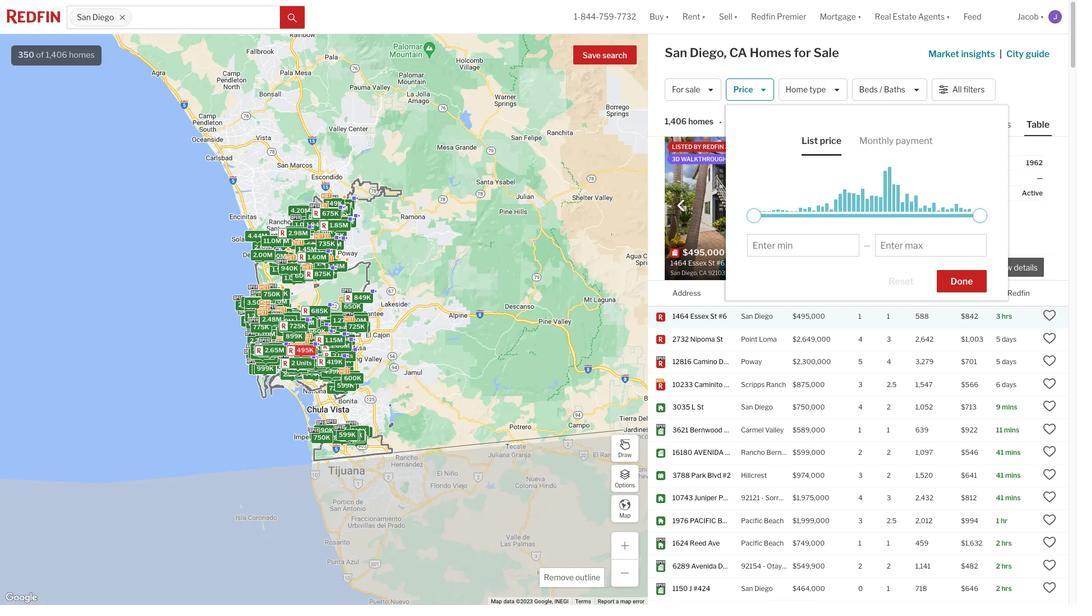 Task type: vqa. For each thing, say whether or not it's contained in the screenshot.
$641
yes



Task type: locate. For each thing, give the bounding box(es) containing it.
4 right $750,000
[[858, 404, 863, 412]]

2.79m
[[293, 342, 312, 349]]

1 vertical spatial 550k
[[353, 428, 370, 436]]

previous button image
[[675, 200, 687, 211]]

1 pacific beach from the top
[[741, 517, 784, 526]]

2.5 for 2,012
[[887, 517, 897, 526]]

4 for $2,649,000
[[858, 335, 863, 344]]

919k
[[351, 427, 366, 435]]

4 ▾ from the left
[[858, 12, 861, 22]]

photo of 1464 essex st #6, san diego, ca 92103 image
[[665, 137, 858, 281]]

days for $566
[[1002, 381, 1017, 389]]

map inside button
[[619, 512, 631, 519]]

2,642
[[915, 335, 934, 344]]

map for map data ©2023 google, inegi
[[491, 599, 502, 605]]

homes left •
[[688, 117, 714, 126]]

1 2.5 from the top
[[887, 381, 897, 389]]

1 favorite this home image from the top
[[1043, 309, 1056, 323]]

1962
[[1026, 159, 1043, 167]]

4 hrs from the top
[[1002, 585, 1012, 594]]

1 vertical spatial 11.0m
[[252, 306, 269, 314]]

1 vertical spatial 480k
[[286, 360, 303, 368]]

1 horizontal spatial 1.79m
[[318, 262, 337, 270]]

park right juniper
[[719, 494, 733, 503]]

price
[[820, 136, 842, 146]]

3 41 from the top
[[996, 494, 1004, 503]]

1976 pacific beach dr link
[[673, 517, 750, 526]]

1,406 inside 1,406 homes •
[[665, 117, 687, 126]]

dialog containing list price
[[726, 105, 1008, 301]]

41 mins for $641
[[996, 472, 1021, 480]]

1 41 from the top
[[996, 449, 1004, 457]]

11
[[996, 426, 1003, 435]]

875k
[[314, 270, 331, 278], [315, 343, 331, 351], [289, 349, 306, 356]]

3 favorite this home image from the top
[[1043, 355, 1056, 368]]

0 vertical spatial 675k
[[322, 209, 339, 217]]

400k up the 660k
[[300, 318, 318, 326]]

1 vertical spatial 869k
[[318, 357, 335, 364]]

0 vertical spatial 2 hrs
[[996, 540, 1012, 548]]

- for 92121
[[761, 494, 764, 503]]

0 horizontal spatial 960k
[[258, 294, 275, 302]]

41
[[996, 449, 1004, 457], [996, 472, 1004, 480], [996, 494, 1004, 503]]

san up the carmel
[[741, 404, 753, 412]]

2.90m
[[238, 302, 257, 310]]

2.10m
[[283, 360, 302, 368]]

845k down 765k
[[333, 435, 350, 442]]

1.60m down 625k
[[307, 253, 326, 261]]

homes inside 1,406 homes •
[[688, 117, 714, 126]]

pacific right beach
[[741, 517, 763, 526]]

done button
[[937, 270, 987, 293]]

favorite this home image for $842
[[1043, 309, 1056, 323]]

1 vertical spatial 2.5
[[887, 517, 897, 526]]

575k up 740k at left bottom
[[283, 337, 300, 345]]

0 vertical spatial 550k
[[326, 362, 343, 370]]

ave
[[708, 540, 720, 548]]

0 horizontal spatial #6
[[718, 313, 727, 321]]

588 up 2,642
[[915, 313, 929, 321]]

▾ left user photo
[[1040, 12, 1044, 22]]

st inside '1464 essex st #6' link
[[710, 313, 717, 321]]

beach for $1,999,000
[[764, 517, 784, 526]]

2 pacific from the top
[[741, 540, 763, 548]]

2 vertical spatial 41
[[996, 494, 1004, 503]]

899k up "1.98m"
[[258, 251, 275, 259]]

1.09m up 2.98m at the top
[[295, 221, 314, 229]]

days right 6
[[1002, 381, 1017, 389]]

hrs for $646
[[1002, 585, 1012, 594]]

550k right 770k
[[353, 428, 370, 436]]

0 vertical spatial redfin
[[751, 12, 775, 22]]

0 horizontal spatial 5.50m
[[252, 291, 272, 299]]

favorite this home image for $701
[[1043, 355, 1056, 368]]

4 right $1,975,000
[[858, 494, 863, 503]]

2.85m
[[250, 313, 269, 321]]

sq.ft. button
[[915, 281, 934, 306]]

mins for $713
[[1002, 404, 1017, 412]]

guide
[[1026, 49, 1050, 59]]

1 hrs from the top
[[1002, 313, 1012, 321]]

485k
[[287, 364, 304, 372], [316, 426, 333, 434]]

on redfin down the view details
[[996, 289, 1030, 298]]

41 mins down 11 mins
[[996, 449, 1021, 457]]

3 days from the top
[[1002, 381, 1017, 389]]

1 horizontal spatial 1,406
[[665, 117, 687, 126]]

▾ right rent
[[702, 12, 706, 22]]

419k
[[327, 358, 342, 366]]

favorite this home image for $1,632
[[1043, 537, 1056, 550]]

3 2 hrs from the top
[[996, 585, 1012, 594]]

0 horizontal spatial 575k
[[283, 337, 300, 345]]

diego
[[92, 13, 114, 22], [755, 313, 773, 321], [755, 404, 773, 412], [755, 585, 773, 594]]

1,406 right of at the top left
[[46, 50, 67, 60]]

hrs for $842
[[1002, 313, 1012, 321]]

940k down 325k
[[281, 265, 298, 273]]

pacific beach for $1,999,000
[[741, 517, 784, 526]]

1 vertical spatial 675k
[[284, 360, 301, 368]]

1 days from the top
[[1002, 335, 1017, 344]]

▾ for jacob ▾
[[1040, 12, 1044, 22]]

2 beach from the top
[[764, 540, 784, 548]]

1 5 days from the top
[[996, 335, 1017, 344]]

895k
[[288, 349, 305, 357]]

map for map
[[619, 512, 631, 519]]

pacific for 1976 pacific beach dr
[[741, 517, 763, 526]]

redfin down the view details
[[1007, 289, 1030, 298]]

2 hrs right $482
[[996, 563, 1012, 571]]

avenida
[[691, 563, 717, 571]]

- left otay
[[763, 563, 766, 571]]

0 vertical spatial 939k
[[322, 341, 339, 349]]

550k down 669k
[[326, 362, 343, 370]]

588
[[836, 248, 853, 258], [915, 313, 929, 321]]

2 vertical spatial 1.03m
[[271, 310, 290, 318]]

1 favorite this home image from the top
[[1043, 400, 1056, 414]]

2 hrs right '$646'
[[996, 585, 1012, 594]]

5 down 3 hrs
[[996, 335, 1000, 344]]

2 days from the top
[[1002, 358, 1017, 367]]

on up 3 hrs
[[996, 289, 1006, 298]]

1.50m
[[266, 319, 285, 327], [273, 330, 291, 338], [300, 340, 319, 347], [260, 348, 279, 356], [286, 364, 304, 372]]

675k
[[322, 209, 339, 217], [284, 360, 301, 368], [348, 436, 364, 444]]

2 horizontal spatial 1.08m
[[331, 342, 349, 350]]

1 vertical spatial 620k
[[301, 338, 318, 346]]

redfin down ft.
[[878, 174, 899, 182]]

899k down the 350k
[[285, 332, 302, 340]]

feed
[[964, 12, 982, 22]]

2 vertical spatial days
[[1002, 381, 1017, 389]]

940k right 349k
[[350, 323, 368, 331]]

995k
[[321, 340, 338, 348], [305, 370, 322, 378]]

0 vertical spatial 499k
[[317, 344, 334, 352]]

6 favorite this home image from the top
[[1043, 491, 1056, 505]]

1 vertical spatial park
[[719, 494, 733, 503]]

st right nipoma
[[716, 335, 723, 344]]

#6 right the essex
[[718, 313, 727, 321]]

#424
[[694, 585, 710, 594]]

san diego for 1464 essex st #6
[[741, 313, 773, 321]]

/
[[880, 85, 882, 94]]

1.29m
[[287, 344, 306, 352]]

user photo image
[[1049, 10, 1062, 24]]

▾ right "mortgage"
[[858, 12, 861, 22]]

92121 - sorrento $1,975,000
[[741, 494, 829, 503]]

1,406 up listed
[[665, 117, 687, 126]]

$/sq.
[[867, 159, 883, 167]]

5 for 2,642
[[996, 335, 1000, 344]]

san diego down 92154
[[741, 585, 773, 594]]

favorite this home image for 11 mins
[[1043, 423, 1056, 436]]

3 ▾ from the left
[[734, 12, 738, 22]]

rent ▾ button
[[676, 0, 712, 34]]

1.13m down 1.31m
[[327, 262, 345, 270]]

0 vertical spatial 500k
[[313, 241, 330, 249]]

1 horizontal spatial 575k
[[346, 432, 362, 439]]

1 vertical spatial map
[[491, 599, 502, 605]]

5 favorite this home image from the top
[[1043, 468, 1056, 482]]

3 41 mins from the top
[[996, 494, 1021, 503]]

price
[[734, 85, 753, 94]]

diego down scripps ranch
[[755, 404, 773, 412]]

4 favorite this home image from the top
[[1043, 582, 1056, 595]]

0 horizontal spatial 3 units
[[259, 343, 280, 351]]

diego for 1464 essex st #6
[[755, 313, 773, 321]]

9 favorite this home image from the top
[[1043, 559, 1056, 573]]

925k down 695k
[[327, 232, 344, 240]]

1 horizontal spatial 395k
[[312, 433, 329, 441]]

3 hrs
[[996, 313, 1012, 321]]

san diego for 3035 l st
[[741, 404, 773, 412]]

favorite this home image
[[1043, 400, 1056, 414], [1043, 423, 1056, 436], [1043, 446, 1056, 459], [1043, 582, 1056, 595]]

5 days up '6 days'
[[996, 358, 1017, 367]]

92121
[[741, 494, 760, 503]]

2 41 from the top
[[996, 472, 1004, 480]]

2 5 days from the top
[[996, 358, 1017, 367]]

2 favorite this home image from the top
[[1043, 332, 1056, 346]]

660k
[[308, 327, 326, 335]]

days for $701
[[1002, 358, 1017, 367]]

41 mins right the $641
[[996, 472, 1021, 480]]

hrs for $1,632
[[1002, 540, 1012, 548]]

41 for $546
[[996, 449, 1004, 457]]

7 favorite this home image from the top
[[1043, 514, 1056, 527]]

898k
[[308, 213, 325, 221]]

2 41 mins from the top
[[996, 472, 1021, 480]]

0 horizontal spatial 490k
[[289, 363, 306, 371]]

5 for 3,279
[[996, 358, 1000, 367]]

2.5 left 2,012
[[887, 517, 897, 526]]

1.09m
[[295, 221, 314, 229], [284, 274, 303, 282]]

st right the essex
[[710, 313, 717, 321]]

3.50m
[[302, 210, 322, 218], [247, 299, 266, 307], [240, 305, 260, 313]]

2 vertical spatial 41 mins
[[996, 494, 1021, 503]]

930k
[[286, 364, 303, 372]]

425k down 669k
[[321, 359, 338, 367]]

2732
[[673, 335, 689, 344]]

monthly payment element
[[859, 127, 933, 156]]

1 horizontal spatial 485k
[[316, 426, 333, 434]]

mins for $812
[[1005, 494, 1021, 503]]

0 vertical spatial 400k
[[296, 264, 313, 272]]

1 vertical spatial 395k
[[312, 433, 329, 441]]

1 horizontal spatial 940k
[[350, 323, 368, 331]]

beach up otay
[[764, 540, 784, 548]]

5 days for $701
[[996, 358, 1017, 367]]

2 vertical spatial 1.15m
[[297, 346, 315, 354]]

0 horizontal spatial 940k
[[281, 265, 298, 273]]

minimum price slider
[[747, 209, 762, 223]]

735k down 868k
[[335, 366, 351, 374]]

1 horizontal spatial 445k
[[310, 328, 327, 335]]

1 vertical spatial 1.03m
[[316, 269, 335, 277]]

save search
[[583, 50, 627, 60]]

0 vertical spatial 849k
[[302, 267, 319, 275]]

pacific beach down 92121
[[741, 517, 784, 526]]

map down options
[[619, 512, 631, 519]]

avenida
[[694, 449, 724, 457]]

2 favorite this home image from the top
[[1043, 423, 1056, 436]]

favorite this home image for $641
[[1043, 468, 1056, 482]]

beach
[[718, 517, 741, 526]]

41 right the $641
[[996, 472, 1004, 480]]

1 vertical spatial 3.35m
[[254, 365, 274, 373]]

3 units
[[259, 343, 280, 351], [287, 366, 307, 373]]

days up '6 days'
[[1002, 358, 1017, 367]]

favorite this home image for 9 mins
[[1043, 400, 1056, 414]]

620k up 299k
[[301, 338, 318, 346]]

beds
[[859, 85, 878, 94]]

2 horizontal spatial 675k
[[348, 436, 364, 444]]

st inside 2732 nipoma st link
[[716, 335, 723, 344]]

favorite this home image
[[1043, 309, 1056, 323], [1043, 332, 1056, 346], [1043, 355, 1056, 368], [1043, 377, 1056, 391], [1043, 468, 1056, 482], [1043, 491, 1056, 505], [1043, 514, 1056, 527], [1043, 537, 1056, 550], [1043, 559, 1056, 573]]

None search field
[[132, 6, 280, 29]]

0 vertical spatial homes
[[69, 50, 95, 60]]

41 mins
[[996, 449, 1021, 457], [996, 472, 1021, 480], [996, 494, 1021, 503]]

▾ for sell ▾
[[734, 12, 738, 22]]

$549,900
[[793, 563, 825, 571]]

1 beach from the top
[[764, 517, 784, 526]]

san for 3035 l st
[[741, 404, 753, 412]]

on inside button
[[996, 289, 1006, 298]]

588 down the next button icon
[[836, 248, 853, 258]]

1-844-759-7732
[[574, 12, 636, 22]]

41 down 11
[[996, 449, 1004, 457]]

0 horizontal spatial 500k
[[268, 346, 285, 353]]

san diego down scripps
[[741, 404, 773, 412]]

2 hrs for $646
[[996, 585, 1012, 594]]

5 right $2,300,000
[[858, 358, 863, 367]]

699k
[[332, 210, 349, 218], [278, 337, 295, 344], [330, 379, 347, 387], [346, 433, 363, 441]]

2 ▾ from the left
[[702, 12, 706, 22]]

1 vertical spatial 41 mins
[[996, 472, 1021, 480]]

0 vertical spatial on redfin
[[867, 174, 899, 182]]

mins right 9
[[1002, 404, 1017, 412]]

1 horizontal spatial 490k
[[316, 427, 333, 434]]

0 vertical spatial 3 units
[[259, 343, 280, 351]]

hrs down on redfin button
[[1002, 313, 1012, 321]]

589k
[[258, 246, 275, 253]]

3.35m up 589k
[[269, 237, 289, 245]]

1 41 mins from the top
[[996, 449, 1021, 457]]

2 pacific beach from the top
[[741, 540, 784, 548]]

12816 camino del valle poway
[[673, 358, 762, 367]]

mins up hr
[[1005, 494, 1021, 503]]

3 hrs from the top
[[1002, 563, 1012, 571]]

view details link
[[988, 257, 1044, 277]]

san for 1464 essex st #6
[[741, 313, 753, 321]]

2732 nipoma st link
[[673, 335, 731, 345]]

1 horizontal spatial 675k
[[322, 209, 339, 217]]

425k up 1.99m
[[308, 330, 325, 337]]

- for 92154
[[763, 563, 766, 571]]

feed button
[[957, 0, 1011, 34]]

homes right of at the top left
[[69, 50, 95, 60]]

949k up "950k"
[[295, 325, 312, 333]]

3d
[[672, 156, 680, 163]]

8 favorite this home image from the top
[[1043, 537, 1056, 550]]

41 for $812
[[996, 494, 1004, 503]]

0 vertical spatial 3.30m
[[273, 240, 293, 248]]

1 vertical spatial 3.30m
[[271, 257, 291, 265]]

2 2.5 from the top
[[887, 517, 897, 526]]

0 vertical spatial 620k
[[281, 313, 298, 321]]

569k
[[291, 366, 308, 374]]

1.13m
[[327, 262, 345, 270], [329, 314, 347, 322]]

1 vertical spatial pacific
[[741, 540, 763, 548]]

2 hrs from the top
[[1002, 540, 1012, 548]]

st inside 3035 l st "link"
[[697, 404, 704, 412]]

0 horizontal spatial 650k
[[303, 365, 320, 373]]

0 vertical spatial 575k
[[283, 337, 300, 345]]

4 favorite this home image from the top
[[1043, 377, 1056, 391]]

1 horizontal spatial on
[[996, 289, 1006, 298]]

2 vertical spatial st
[[697, 404, 704, 412]]

0 horizontal spatial 620k
[[281, 313, 298, 321]]

pacific beach up 92154 - otay mesa
[[741, 540, 784, 548]]

750k
[[308, 260, 325, 268], [263, 290, 280, 298], [301, 366, 318, 374], [313, 434, 330, 442]]

del
[[719, 358, 729, 367]]

2 vertical spatial 700k
[[341, 372, 358, 380]]

1.13m right 685k
[[329, 314, 347, 322]]

0 horizontal spatial 485k
[[287, 364, 304, 372]]

- right 92121
[[761, 494, 764, 503]]

960k down 479k
[[325, 372, 342, 380]]

869k down 330k
[[318, 357, 335, 364]]

949k up 312k
[[303, 359, 320, 367]]

425k
[[308, 330, 325, 337], [321, 359, 338, 367]]

3.30m down 2.95m
[[273, 240, 293, 248]]

1,406 homes •
[[665, 117, 722, 127]]

1 horizontal spatial redfin
[[878, 174, 899, 182]]

759-
[[599, 12, 617, 22]]

5 up 6
[[996, 358, 1000, 367]]

979k
[[324, 212, 341, 220]]

1 ▾ from the left
[[666, 12, 669, 22]]

heading
[[670, 248, 762, 278]]

2 vertical spatial redfin
[[1007, 289, 1030, 298]]

hrs right '$646'
[[1002, 585, 1012, 594]]

2.50m
[[295, 319, 314, 327], [251, 349, 270, 357], [285, 363, 305, 371]]

#6 right 92154
[[762, 563, 770, 571]]

1 pacific from the top
[[741, 517, 763, 526]]

1 vertical spatial -
[[763, 563, 766, 571]]

0 vertical spatial 3.35m
[[269, 237, 289, 245]]

900k
[[293, 324, 310, 332]]

▾ right sell in the top right of the page
[[734, 12, 738, 22]]

4 for $1,975,000
[[858, 494, 863, 503]]

395k
[[282, 312, 299, 320], [312, 433, 329, 441]]

draw
[[618, 452, 632, 459]]

0 vertical spatial 429k
[[309, 341, 325, 349]]

949k
[[305, 325, 322, 333], [295, 325, 312, 333], [303, 359, 320, 367]]

620k up the 350k
[[281, 313, 298, 321]]

▾ right agents
[[947, 12, 950, 22]]

41 up 1 hr
[[996, 494, 1004, 503]]

395k left 770k
[[312, 433, 329, 441]]

home
[[786, 85, 808, 94]]

pacific beach for $749,000
[[741, 540, 784, 548]]

4 for $750,000
[[858, 404, 863, 412]]

$324/month
[[901, 189, 941, 197]]

1 2 hrs from the top
[[996, 540, 1012, 548]]

blvd
[[707, 472, 721, 480]]

3.35m down the "3.70m"
[[254, 365, 274, 373]]

1 horizontal spatial 2.60m
[[333, 336, 353, 343]]

$922
[[961, 426, 978, 435]]

1.90m down 2.20m
[[249, 330, 268, 338]]

869k right '555k' on the top of the page
[[316, 266, 333, 274]]

pacific up 92154
[[741, 540, 763, 548]]

dialog
[[726, 105, 1008, 301]]

map left data
[[491, 599, 502, 605]]

mortgage ▾ button
[[820, 0, 861, 34]]

2 2 hrs from the top
[[996, 563, 1012, 571]]

1.94m
[[306, 221, 325, 229]]

1.60m
[[302, 240, 321, 248], [307, 253, 326, 261], [303, 338, 322, 346], [253, 345, 271, 353]]

diego up 'loma'
[[755, 313, 773, 321]]

0 vertical spatial 899k
[[258, 251, 275, 259]]

—
[[1037, 174, 1043, 182], [864, 241, 871, 250]]

41 mins for $546
[[996, 449, 1021, 457]]

mins right 11
[[1004, 426, 1020, 435]]

1 vertical spatial 960k
[[325, 372, 342, 380]]

favorite this home image for 2 hrs
[[1043, 582, 1056, 595]]

san for 1150 j #424
[[741, 585, 753, 594]]

1 vertical spatial 1.08m
[[271, 321, 290, 329]]

1 vertical spatial 41
[[996, 472, 1004, 480]]

Enter min text field
[[753, 241, 854, 251]]

6 ▾ from the left
[[1040, 12, 1044, 22]]

sell ▾ button
[[712, 0, 744, 34]]

4 right $2,649,000
[[858, 335, 863, 344]]

on up hoa
[[867, 174, 876, 182]]

on redfin down $/sq. ft.
[[867, 174, 899, 182]]

0 horizontal spatial 1.15m
[[274, 311, 291, 319]]

favorite this home image for $994
[[1043, 514, 1056, 527]]

0 horizontal spatial 2.60m
[[288, 365, 308, 373]]

1 vertical spatial #6
[[762, 563, 770, 571]]

490k
[[289, 363, 306, 371], [316, 427, 333, 434]]

1150 j #424 link
[[673, 585, 731, 595]]

3 favorite this home image from the top
[[1043, 446, 1056, 459]]

5 days for $1,003
[[996, 335, 1017, 344]]

2 vertical spatial 675k
[[348, 436, 364, 444]]

active
[[1022, 189, 1043, 197]]

next button image
[[836, 200, 848, 211]]

2,012
[[915, 517, 933, 526]]

0 vertical spatial 41 mins
[[996, 449, 1021, 457]]

940k
[[281, 265, 298, 273], [350, 323, 368, 331]]

mins down 11 mins
[[1005, 449, 1021, 457]]

960k up 3.45m
[[258, 294, 275, 302]]

$2,649,000
[[793, 335, 831, 344]]

0 vertical spatial 41
[[996, 449, 1004, 457]]

pl
[[724, 426, 730, 435]]

dr
[[742, 517, 750, 526]]

map region
[[0, 24, 764, 606]]

555k
[[296, 264, 313, 272]]

725k
[[310, 265, 326, 272], [310, 265, 326, 273], [289, 322, 306, 330], [348, 323, 365, 331], [308, 327, 324, 335], [288, 337, 305, 345], [329, 385, 345, 393]]

1.09m down 920k
[[284, 274, 303, 282]]



Task type: describe. For each thing, give the bounding box(es) containing it.
favorite this home image for $566
[[1043, 377, 1056, 391]]

1,547
[[915, 381, 933, 389]]

843k
[[287, 365, 304, 372]]

2 horizontal spatial 1.15m
[[325, 336, 342, 344]]

photos button
[[979, 119, 1024, 135]]

625k
[[304, 245, 320, 253]]

days for $1,003
[[1002, 335, 1017, 344]]

9 mins
[[996, 404, 1017, 412]]

0 vertical spatial 475k
[[315, 324, 331, 332]]

san diego left remove san diego icon
[[77, 13, 114, 22]]

3 inside listed by redfin 3 hrs ago 3d walkthrough
[[725, 144, 729, 150]]

1 vertical spatial 429k
[[321, 359, 337, 366]]

3788 park blvd #2
[[673, 472, 731, 480]]

770k
[[331, 433, 347, 440]]

0 horizontal spatial 1.08m
[[271, 321, 290, 329]]

0 vertical spatial 490k
[[289, 363, 306, 371]]

0 horizontal spatial 899k
[[258, 251, 275, 259]]

1 vertical spatial 500k
[[268, 346, 285, 353]]

0 vertical spatial 850k
[[322, 209, 340, 217]]

2 vertical spatial 849k
[[297, 370, 314, 377]]

974k
[[294, 347, 311, 355]]

10743 juniper park
[[673, 494, 733, 503]]

diego left remove san diego icon
[[92, 13, 114, 22]]

0 vertical spatial 1.79m
[[318, 262, 337, 270]]

1 vertical spatial 490k
[[316, 427, 333, 434]]

buy
[[650, 12, 664, 22]]

1 horizontal spatial park
[[719, 494, 733, 503]]

925k down 625k
[[301, 263, 318, 271]]

san diego for 1150 j #424
[[741, 585, 773, 594]]

diego for 3035 l st
[[755, 404, 773, 412]]

312k
[[308, 368, 323, 375]]

favorite this home image for $1,003
[[1043, 332, 1056, 346]]

1.90m up 389k at bottom
[[318, 333, 337, 341]]

walkthrough
[[681, 156, 727, 163]]

1 vertical spatial 650k
[[303, 365, 320, 373]]

1.60m up 810k
[[303, 338, 322, 346]]

4 left 3,279
[[887, 358, 891, 367]]

16180 avenida venusto #38 link
[[673, 449, 772, 458]]

3.88m
[[333, 201, 352, 208]]

reset button
[[875, 270, 928, 293]]

3621
[[673, 426, 688, 435]]

0 horizontal spatial 445k
[[288, 320, 305, 327]]

0 horizontal spatial 480k
[[286, 360, 303, 368]]

0 vertical spatial 11.0m
[[263, 237, 281, 245]]

1 vertical spatial 939k
[[321, 370, 338, 378]]

submit search image
[[288, 13, 297, 22]]

740k
[[285, 347, 302, 355]]

mins for $546
[[1005, 449, 1021, 457]]

favorite this home image for 41 mins
[[1043, 446, 1056, 459]]

Enter max text field
[[880, 241, 982, 251]]

carmel
[[741, 426, 764, 435]]

0 vertical spatial on
[[867, 174, 876, 182]]

google image
[[3, 591, 40, 606]]

1 horizontal spatial 588
[[915, 313, 929, 321]]

$750,000
[[793, 404, 825, 412]]

st for nipoma
[[716, 335, 723, 344]]

1 vertical spatial 400k
[[300, 318, 318, 326]]

1 vertical spatial 2.60m
[[288, 365, 308, 373]]

925k up 669k
[[330, 338, 347, 346]]

hoa
[[867, 189, 882, 197]]

1 vertical spatial 845k
[[333, 435, 350, 442]]

0 horizontal spatial 845k
[[298, 320, 315, 328]]

for
[[672, 85, 684, 94]]

0 horizontal spatial 495k
[[259, 344, 276, 352]]

beach for $749,000
[[764, 540, 784, 548]]

maximum price slider
[[973, 209, 988, 223]]

1 horizontal spatial 500k
[[313, 241, 330, 249]]

2 horizontal spatial redfin
[[1007, 289, 1030, 298]]

reed
[[690, 540, 707, 548]]

2 vertical spatial 2.50m
[[285, 363, 305, 371]]

1 vertical spatial 1.13m
[[329, 314, 347, 322]]

450k
[[288, 365, 305, 373]]

5 ▾ from the left
[[947, 12, 950, 22]]

▾ for mortgage ▾
[[858, 12, 861, 22]]

1.99m
[[306, 343, 325, 350]]

0
[[858, 585, 863, 594]]

0 vertical spatial 480k
[[325, 341, 342, 349]]

997k
[[278, 313, 294, 321]]

monthly payment
[[859, 136, 933, 146]]

real
[[875, 12, 891, 22]]

1.98m
[[272, 266, 291, 274]]

▾ for buy ▾
[[666, 12, 669, 22]]

4.36m
[[255, 296, 275, 304]]

1 vertical spatial 3 units
[[287, 366, 307, 373]]

redfin
[[703, 144, 724, 150]]

0 vertical spatial 995k
[[321, 340, 338, 348]]

remove
[[544, 573, 574, 583]]

11 mins
[[996, 426, 1020, 435]]

1 vertical spatial 5.50m
[[252, 291, 272, 299]]

1 vertical spatial 700k
[[306, 360, 323, 368]]

41 mins for $812
[[996, 494, 1021, 503]]

mins for $922
[[1004, 426, 1020, 435]]

0 vertical spatial 2.50m
[[295, 319, 314, 327]]

0 horizontal spatial 830k
[[249, 322, 266, 330]]

0 horizontal spatial 1.79m
[[283, 342, 301, 350]]

2.30m
[[334, 218, 353, 226]]

0 vertical spatial —
[[1037, 174, 1043, 182]]

report a map error
[[598, 599, 645, 605]]

diego for 1150 j #424
[[755, 585, 773, 594]]

favorite this home image for $812
[[1043, 491, 1056, 505]]

0 horizontal spatial 395k
[[282, 312, 299, 320]]

rent ▾
[[683, 12, 706, 22]]

1 horizontal spatial on redfin
[[996, 289, 1030, 298]]

1 horizontal spatial 1.08m
[[304, 260, 323, 268]]

1 vertical spatial —
[[864, 241, 871, 250]]

2,432
[[915, 494, 934, 503]]

1 horizontal spatial 5.50m
[[292, 224, 312, 232]]

$875,000
[[793, 381, 825, 389]]

$646
[[961, 585, 979, 594]]

2 hrs for $482
[[996, 563, 1012, 571]]

premier
[[777, 12, 807, 22]]

0 vertical spatial 1.03m
[[300, 214, 319, 222]]

st for essex
[[710, 313, 717, 321]]

1 vertical spatial 475k
[[303, 344, 320, 352]]

1 vertical spatial 499k
[[324, 368, 341, 376]]

1 vertical spatial 575k
[[346, 432, 362, 439]]

330k
[[318, 347, 335, 355]]

payment
[[896, 136, 933, 146]]

1 horizontal spatial 960k
[[325, 372, 342, 380]]

0 vertical spatial 1.13m
[[327, 262, 345, 270]]

1 horizontal spatial 4.00m
[[279, 347, 299, 355]]

2.95m
[[284, 230, 303, 238]]

$546
[[961, 449, 979, 457]]

2 hrs for $1,632
[[996, 540, 1012, 548]]

$599,000
[[793, 449, 825, 457]]

0 vertical spatial 425k
[[308, 330, 325, 337]]

2732 nipoma st
[[673, 335, 723, 344]]

by
[[694, 144, 702, 150]]

1 vertical spatial 1.09m
[[284, 274, 303, 282]]

630k
[[324, 212, 341, 220]]

41 for $641
[[996, 472, 1004, 480]]

listed by redfin 3 hrs ago 3d walkthrough
[[672, 144, 756, 163]]

$495,000
[[793, 313, 825, 321]]

615k
[[287, 359, 303, 367]]

remove outline button
[[540, 569, 604, 588]]

hrs for $482
[[1002, 563, 1012, 571]]

san left remove san diego icon
[[77, 13, 91, 22]]

1 horizontal spatial 830k
[[294, 321, 311, 329]]

0 vertical spatial 1.15m
[[274, 311, 291, 319]]

1 vertical spatial 425k
[[321, 359, 338, 367]]

st for l
[[697, 404, 704, 412]]

545k
[[322, 431, 339, 439]]

1 vertical spatial redfin
[[878, 174, 899, 182]]

0 vertical spatial 735k
[[318, 240, 335, 248]]

0 vertical spatial 940k
[[281, 265, 298, 273]]

16180
[[673, 449, 692, 457]]

san left diego,
[[665, 45, 687, 60]]

1.90m up 990k
[[261, 293, 280, 301]]

list price element
[[802, 127, 842, 156]]

redfin premier button
[[744, 0, 813, 34]]

reset
[[889, 277, 914, 287]]

mins for $641
[[1005, 472, 1021, 480]]

92154
[[741, 563, 762, 571]]

camino
[[693, 358, 717, 367]]

1.55m
[[264, 312, 282, 320]]

325k
[[274, 254, 291, 262]]

1.85m
[[329, 221, 348, 229]]

table
[[1027, 119, 1050, 130]]

remove san diego image
[[119, 14, 126, 21]]

489k
[[291, 365, 308, 372]]

$749,000
[[793, 540, 825, 548]]

all
[[952, 85, 962, 94]]

las
[[728, 563, 739, 571]]

0 vertical spatial 1.05m
[[300, 326, 319, 334]]

1 vertical spatial 899k
[[285, 332, 302, 340]]

scripps
[[741, 381, 765, 389]]

1 vertical spatial 735k
[[335, 366, 351, 374]]

0 horizontal spatial park
[[691, 472, 706, 480]]

0 vertical spatial 1,406
[[46, 50, 67, 60]]

0 vertical spatial 650k
[[344, 303, 361, 311]]

1.60m up '1.88m'
[[253, 345, 271, 353]]

6289 avenida de las vistas #6 link
[[673, 563, 770, 572]]

1 vertical spatial 2.50m
[[251, 349, 270, 357]]

1 horizontal spatial 495k
[[297, 347, 313, 354]]

rancho bernardo $599,000
[[741, 449, 825, 457]]

venusto
[[725, 449, 757, 457]]

12816 camino del valle link
[[673, 358, 746, 367]]

1 vertical spatial 485k
[[316, 426, 333, 434]]

1 vertical spatial 995k
[[305, 370, 322, 378]]

pacific for 1624 reed ave
[[741, 540, 763, 548]]

0 vertical spatial 869k
[[316, 266, 333, 274]]

389k
[[319, 343, 336, 351]]

mortgage ▾ button
[[813, 0, 868, 34]]

925k down 419k
[[325, 366, 342, 374]]

0 vertical spatial 960k
[[258, 294, 275, 302]]

0 vertical spatial 700k
[[334, 209, 351, 217]]

1.60m down 2.98m at the top
[[302, 240, 321, 248]]

1 vertical spatial 850k
[[314, 345, 331, 352]]

570k
[[287, 348, 304, 356]]

639k
[[264, 344, 280, 352]]

0 vertical spatial 1.09m
[[295, 221, 314, 229]]

save search button
[[573, 45, 637, 65]]

$2,300,000
[[793, 358, 831, 367]]

favorite button checkbox
[[836, 140, 856, 159]]

10743 juniper park link
[[673, 494, 733, 504]]

1 hr
[[996, 517, 1008, 526]]

1.07m
[[329, 204, 348, 212]]

2 vertical spatial 1.08m
[[331, 342, 349, 350]]

2.5 for 1,547
[[887, 381, 897, 389]]

2.25m
[[283, 370, 302, 378]]

surabaya
[[724, 381, 754, 389]]

8.57m
[[243, 317, 263, 325]]

720k
[[329, 217, 346, 224]]

0 vertical spatial #6
[[718, 313, 727, 321]]

1 vertical spatial 1.05m
[[291, 343, 310, 351]]

949k up 1.99m
[[305, 325, 322, 333]]

▾ for rent ▾
[[702, 12, 706, 22]]

1 vertical spatial 940k
[[350, 323, 368, 331]]

poway
[[741, 358, 762, 367]]

1 horizontal spatial 1.15m
[[297, 346, 315, 354]]

view details button
[[988, 258, 1044, 277]]

insights
[[961, 49, 995, 59]]

favorite this home image for $482
[[1043, 559, 1056, 573]]

favorite button image
[[836, 140, 856, 159]]

buy ▾ button
[[650, 0, 669, 34]]

sale
[[814, 45, 839, 60]]

beds / baths
[[859, 85, 906, 94]]

view details
[[994, 263, 1038, 273]]



